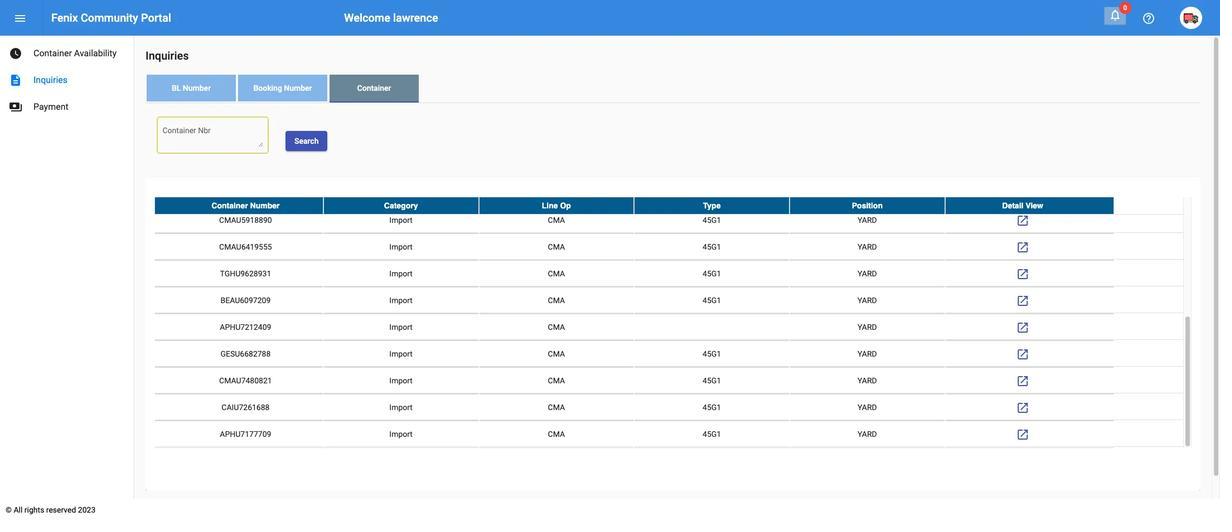 Task type: vqa. For each thing, say whether or not it's contained in the screenshot.
Container for Container Number
yes



Task type: describe. For each thing, give the bounding box(es) containing it.
cmau7636350
[[219, 189, 272, 198]]

2 open_in_new row from the top
[[155, 206, 1184, 234]]

aphu7212409
[[220, 323, 271, 332]]

yard for beau6097209
[[858, 296, 878, 305]]

type
[[704, 201, 721, 210]]

container for container
[[357, 84, 391, 93]]

bl number tab panel
[[146, 103, 1201, 491]]

aphu7177709
[[220, 430, 271, 439]]

open_in_new button for beau6097209
[[1012, 290, 1035, 312]]

line op column header
[[479, 197, 635, 214]]

number for bl number
[[183, 84, 211, 93]]

inquiries inside navigation
[[33, 75, 68, 85]]

cma for caiu7261688
[[548, 403, 565, 412]]

no color image for aphu7177709
[[1017, 429, 1030, 442]]

no color image for open_in_new button for cmau7480821
[[1017, 375, 1030, 388]]

open_in_new button for cmau6419555
[[1012, 236, 1035, 258]]

no color image for cmau7636350
[[1017, 188, 1030, 201]]

open_in_new for beau6097209
[[1017, 295, 1030, 308]]

4 open_in_new row from the top
[[155, 260, 1184, 288]]

open_in_new for cmau5918890
[[1017, 214, 1030, 228]]

5 open_in_new row from the top
[[155, 287, 1184, 315]]

tghu9628931
[[220, 269, 271, 278]]

yard for cmau6419555
[[858, 243, 878, 252]]

open_in_new button for tghu9628931
[[1012, 263, 1035, 285]]

yard for aphu7177709
[[858, 430, 878, 439]]

welcome
[[344, 11, 391, 25]]

import for cmau6419555
[[390, 243, 413, 252]]

welcome lawrence
[[344, 11, 438, 25]]

no color image for caiu7261688's open_in_new button
[[1017, 402, 1030, 415]]

45g1 for aphu7177709
[[703, 430, 722, 439]]

©
[[6, 506, 12, 515]]

open_in_new for cmau7636350
[[1017, 188, 1030, 201]]

10 open_in_new row from the top
[[155, 421, 1184, 449]]

open_in_new button for aphu7177709
[[1012, 423, 1035, 446]]

cmau7480821
[[219, 377, 272, 385]]

container number
[[212, 201, 280, 210]]

type column header
[[635, 197, 790, 214]]

45g1 for cmau6419555
[[703, 243, 722, 252]]

open_in_new button for cmau7480821
[[1012, 370, 1035, 392]]

no color image for gesu6682788
[[1017, 348, 1030, 362]]

open_in_new for cmau6419555
[[1017, 241, 1030, 255]]

fenix
[[51, 11, 78, 25]]

yard for cmau7636350
[[858, 189, 878, 198]]

position
[[852, 201, 883, 210]]

container for container availability
[[33, 48, 72, 59]]

open_in_new for aphu7212409
[[1017, 321, 1030, 335]]

fenix community portal
[[51, 11, 171, 25]]

45g1 for beau6097209
[[703, 296, 722, 305]]

booking
[[254, 84, 282, 93]]

search button
[[286, 131, 328, 151]]

view
[[1026, 201, 1044, 210]]

import for gesu6682788
[[390, 350, 413, 359]]

rights
[[24, 506, 44, 515]]

search
[[295, 137, 319, 146]]

category
[[384, 201, 418, 210]]

no color image for open_in_new button associated with beau6097209
[[1017, 295, 1030, 308]]

open_in_new for caiu7261688
[[1017, 402, 1030, 415]]

booking number tab panel
[[146, 103, 1201, 491]]

position column header
[[790, 197, 946, 214]]

number for booking number
[[284, 84, 312, 93]]

© all rights reserved 2023
[[6, 506, 96, 515]]

open_in_new for gesu6682788
[[1017, 348, 1030, 362]]

payment
[[33, 102, 68, 112]]

yard for tghu9628931
[[858, 269, 878, 278]]

cma for tghu9628931
[[548, 269, 565, 278]]

import for caiu7261688
[[390, 403, 413, 412]]

9 open_in_new row from the top
[[155, 394, 1184, 422]]

menu button
[[9, 7, 31, 29]]

detail
[[1003, 201, 1024, 210]]

no color image inside help_outline popup button
[[1143, 12, 1156, 25]]

community
[[81, 11, 138, 25]]

payments
[[9, 100, 22, 114]]

45g1 for tghu9628931
[[703, 269, 722, 278]]

open_in_new button for aphu7212409
[[1012, 316, 1035, 339]]



Task type: locate. For each thing, give the bounding box(es) containing it.
open_in_new for cmau7480821
[[1017, 375, 1030, 388]]

number
[[183, 84, 211, 93], [284, 84, 312, 93], [250, 201, 280, 210]]

3 cma from the top
[[548, 243, 565, 252]]

1 open_in_new row from the top
[[155, 180, 1184, 207]]

45g1 for cmau7636350
[[703, 189, 722, 198]]

cma for cmau6419555
[[548, 243, 565, 252]]

3 open_in_new row from the top
[[155, 233, 1184, 261]]

cma for cmau7636350
[[548, 189, 565, 198]]

number down cmau7636350
[[250, 201, 280, 210]]

import for beau6097209
[[390, 296, 413, 305]]

8 45g1 from the top
[[703, 403, 722, 412]]

number right booking
[[284, 84, 312, 93]]

8 open_in_new row from the top
[[155, 367, 1184, 395]]

inquiries
[[146, 49, 189, 62], [33, 75, 68, 85]]

1 horizontal spatial container
[[212, 201, 248, 210]]

no color image containing notifications_none
[[1109, 8, 1123, 22]]

notifications_none
[[1109, 8, 1123, 22]]

2 open_in_new button from the top
[[1012, 209, 1035, 231]]

open_in_new for aphu7177709
[[1017, 429, 1030, 442]]

5 open_in_new from the top
[[1017, 295, 1030, 308]]

no color image containing description
[[9, 74, 22, 87]]

number for container number
[[250, 201, 280, 210]]

portal
[[141, 11, 171, 25]]

no color image inside navigation
[[9, 74, 22, 87]]

row containing container number
[[155, 197, 1184, 215]]

2023
[[78, 506, 96, 515]]

45g1 for caiu7261688
[[703, 403, 722, 412]]

inquiries up "payment" at the top
[[33, 75, 68, 85]]

import for aphu7177709
[[390, 430, 413, 439]]

navigation
[[0, 36, 134, 121]]

4 45g1 from the top
[[703, 269, 722, 278]]

1 45g1 from the top
[[703, 189, 722, 198]]

9 45g1 from the top
[[703, 430, 722, 439]]

open_in_new button for caiu7261688
[[1012, 397, 1035, 419]]

cma for beau6097209
[[548, 296, 565, 305]]

0 vertical spatial container
[[33, 48, 72, 59]]

10 cma from the top
[[548, 430, 565, 439]]

container availability
[[33, 48, 117, 59]]

3 45g1 from the top
[[703, 243, 722, 252]]

no color image inside menu "button"
[[13, 12, 27, 25]]

10 import from the top
[[390, 430, 413, 439]]

1 import from the top
[[390, 189, 413, 198]]

detail view
[[1003, 201, 1044, 210]]

None text field
[[163, 127, 263, 147]]

0 horizontal spatial container
[[33, 48, 72, 59]]

5 yard from the top
[[858, 296, 878, 305]]

4 cma from the top
[[548, 269, 565, 278]]

2 cma from the top
[[548, 216, 565, 225]]

container inside navigation
[[33, 48, 72, 59]]

open_in_new for tghu9628931
[[1017, 268, 1030, 281]]

6 open_in_new from the top
[[1017, 321, 1030, 335]]

4 open_in_new button from the top
[[1012, 263, 1035, 285]]

5 open_in_new button from the top
[[1012, 290, 1035, 312]]

menu
[[13, 12, 27, 25]]

import for tghu9628931
[[390, 269, 413, 278]]

4 yard from the top
[[858, 269, 878, 278]]

navigation containing watch_later
[[0, 36, 134, 121]]

yard
[[858, 189, 878, 198], [858, 216, 878, 225], [858, 243, 878, 252], [858, 269, 878, 278], [858, 296, 878, 305], [858, 323, 878, 332], [858, 350, 878, 359], [858, 377, 878, 385], [858, 403, 878, 412], [858, 430, 878, 439]]

1 vertical spatial container
[[357, 84, 391, 93]]

10 open_in_new from the top
[[1017, 429, 1030, 442]]

2 import from the top
[[390, 216, 413, 225]]

open_in_new
[[1017, 188, 1030, 201], [1017, 214, 1030, 228], [1017, 241, 1030, 255], [1017, 268, 1030, 281], [1017, 295, 1030, 308], [1017, 321, 1030, 335], [1017, 348, 1030, 362], [1017, 375, 1030, 388], [1017, 402, 1030, 415], [1017, 429, 1030, 442]]

import for cmau7480821
[[390, 377, 413, 385]]

9 yard from the top
[[858, 403, 878, 412]]

reserved
[[46, 506, 76, 515]]

10 yard from the top
[[858, 430, 878, 439]]

8 import from the top
[[390, 377, 413, 385]]

8 open_in_new from the top
[[1017, 375, 1030, 388]]

import for cmau5918890
[[390, 216, 413, 225]]

import for cmau7636350
[[390, 189, 413, 198]]

help_outline button
[[1138, 7, 1161, 29]]

yard for caiu7261688
[[858, 403, 878, 412]]

open_in_new button for cmau5918890
[[1012, 209, 1035, 231]]

beau6097209
[[221, 296, 271, 305]]

cmau5918890
[[219, 216, 272, 225]]

import for aphu7212409
[[390, 323, 413, 332]]

detail view column header
[[946, 197, 1115, 214]]

line
[[542, 201, 558, 210]]

3 open_in_new button from the top
[[1012, 236, 1035, 258]]

container inside column header
[[212, 201, 248, 210]]

container for container number
[[212, 201, 248, 210]]

number inside column header
[[250, 201, 280, 210]]

notifications_none button
[[1105, 7, 1127, 25]]

no color image
[[1109, 8, 1123, 22], [1143, 12, 1156, 25], [9, 74, 22, 87], [1017, 188, 1030, 201], [1017, 214, 1030, 228], [1017, 241, 1030, 255], [1017, 268, 1030, 281], [1017, 321, 1030, 335], [1017, 348, 1030, 362], [1017, 429, 1030, 442]]

yard for aphu7212409
[[858, 323, 878, 332]]

booking number
[[254, 84, 312, 93]]

6 45g1 from the top
[[703, 350, 722, 359]]

watch_later
[[9, 47, 22, 60]]

2 open_in_new from the top
[[1017, 214, 1030, 228]]

7 45g1 from the top
[[703, 377, 722, 385]]

45g1 for gesu6682788
[[703, 350, 722, 359]]

0 horizontal spatial number
[[183, 84, 211, 93]]

7 open_in_new row from the top
[[155, 340, 1184, 368]]

grid
[[155, 180, 1192, 449]]

9 open_in_new from the top
[[1017, 402, 1030, 415]]

4 open_in_new from the top
[[1017, 268, 1030, 281]]

cmau6419555
[[219, 243, 272, 252]]

8 open_in_new button from the top
[[1012, 370, 1035, 392]]

category column header
[[324, 197, 479, 214]]

no color image
[[13, 12, 27, 25], [9, 47, 22, 60], [9, 100, 22, 114], [1017, 295, 1030, 308], [1017, 375, 1030, 388], [1017, 402, 1030, 415]]

0 vertical spatial inquiries
[[146, 49, 189, 62]]

cma
[[548, 189, 565, 198], [548, 216, 565, 225], [548, 243, 565, 252], [548, 269, 565, 278], [548, 296, 565, 305], [548, 323, 565, 332], [548, 350, 565, 359], [548, 377, 565, 385], [548, 403, 565, 412], [548, 430, 565, 439]]

1 horizontal spatial number
[[250, 201, 280, 210]]

45g1 for cmau5918890
[[703, 216, 722, 225]]

7 open_in_new button from the top
[[1012, 343, 1035, 365]]

cell
[[635, 313, 790, 341]]

no color image containing watch_later
[[9, 47, 22, 60]]

op
[[561, 201, 571, 210]]

no color image for cmau5918890
[[1017, 214, 1030, 228]]

inquiries up bl
[[146, 49, 189, 62]]

no color image for aphu7212409
[[1017, 321, 1030, 335]]

container number column header
[[155, 197, 324, 214]]

open_in_new button for gesu6682788
[[1012, 343, 1035, 365]]

6 import from the top
[[390, 323, 413, 332]]

6 yard from the top
[[858, 323, 878, 332]]

availability
[[74, 48, 117, 59]]

1 open_in_new from the top
[[1017, 188, 1030, 201]]

5 45g1 from the top
[[703, 296, 722, 305]]

all
[[14, 506, 23, 515]]

8 cma from the top
[[548, 377, 565, 385]]

description
[[9, 74, 22, 87]]

row inside grid
[[155, 197, 1184, 215]]

0 horizontal spatial inquiries
[[33, 75, 68, 85]]

6 open_in_new row from the top
[[155, 313, 1184, 341]]

5 cma from the top
[[548, 296, 565, 305]]

yard for cmau5918890
[[858, 216, 878, 225]]

open_in_new row
[[155, 180, 1184, 207], [155, 206, 1184, 234], [155, 233, 1184, 261], [155, 260, 1184, 288], [155, 287, 1184, 315], [155, 313, 1184, 341], [155, 340, 1184, 368], [155, 367, 1184, 395], [155, 394, 1184, 422], [155, 421, 1184, 449]]

7 open_in_new from the top
[[1017, 348, 1030, 362]]

no color image containing menu
[[13, 12, 27, 25]]

8 yard from the top
[[858, 377, 878, 385]]

5 import from the top
[[390, 296, 413, 305]]

import
[[390, 189, 413, 198], [390, 216, 413, 225], [390, 243, 413, 252], [390, 269, 413, 278], [390, 296, 413, 305], [390, 323, 413, 332], [390, 350, 413, 359], [390, 377, 413, 385], [390, 403, 413, 412], [390, 430, 413, 439]]

6 cma from the top
[[548, 323, 565, 332]]

help_outline
[[1143, 12, 1156, 25]]

lawrence
[[393, 11, 438, 25]]

4 import from the top
[[390, 269, 413, 278]]

2 horizontal spatial container
[[357, 84, 391, 93]]

gesu6682788
[[221, 350, 271, 359]]

caiu7261688
[[222, 403, 270, 412]]

bl
[[172, 84, 181, 93]]

2 45g1 from the top
[[703, 216, 722, 225]]

grid containing open_in_new
[[155, 180, 1192, 449]]

1 cma from the top
[[548, 189, 565, 198]]

6 open_in_new button from the top
[[1012, 316, 1035, 339]]

7 import from the top
[[390, 350, 413, 359]]

container
[[33, 48, 72, 59], [357, 84, 391, 93], [212, 201, 248, 210]]

no color image containing help_outline
[[1143, 12, 1156, 25]]

7 cma from the top
[[548, 350, 565, 359]]

45g1
[[703, 189, 722, 198], [703, 216, 722, 225], [703, 243, 722, 252], [703, 269, 722, 278], [703, 296, 722, 305], [703, 350, 722, 359], [703, 377, 722, 385], [703, 403, 722, 412], [703, 430, 722, 439]]

7 yard from the top
[[858, 350, 878, 359]]

yard for gesu6682788
[[858, 350, 878, 359]]

1 horizontal spatial inquiries
[[146, 49, 189, 62]]

1 yard from the top
[[858, 189, 878, 198]]

no color image for menu "button"
[[13, 12, 27, 25]]

2 horizontal spatial number
[[284, 84, 312, 93]]

no color image for tghu9628931
[[1017, 268, 1030, 281]]

no color image containing payments
[[9, 100, 22, 114]]

cma for gesu6682788
[[548, 350, 565, 359]]

number right bl
[[183, 84, 211, 93]]

cma for cmau5918890
[[548, 216, 565, 225]]

10 open_in_new button from the top
[[1012, 423, 1035, 446]]

cma for cmau7480821
[[548, 377, 565, 385]]

row
[[155, 197, 1184, 215]]

line op
[[542, 201, 571, 210]]

9 import from the top
[[390, 403, 413, 412]]

open_in_new button
[[1012, 182, 1035, 205], [1012, 209, 1035, 231], [1012, 236, 1035, 258], [1012, 263, 1035, 285], [1012, 290, 1035, 312], [1012, 316, 1035, 339], [1012, 343, 1035, 365], [1012, 370, 1035, 392], [1012, 397, 1035, 419], [1012, 423, 1035, 446]]

cma for aphu7177709
[[548, 430, 565, 439]]

9 open_in_new button from the top
[[1012, 397, 1035, 419]]

open_in_new button for cmau7636350
[[1012, 182, 1035, 205]]

45g1 for cmau7480821
[[703, 377, 722, 385]]

1 vertical spatial inquiries
[[33, 75, 68, 85]]

9 cma from the top
[[548, 403, 565, 412]]

2 yard from the top
[[858, 216, 878, 225]]

cma for aphu7212409
[[548, 323, 565, 332]]

3 yard from the top
[[858, 243, 878, 252]]

1 open_in_new button from the top
[[1012, 182, 1035, 205]]

3 import from the top
[[390, 243, 413, 252]]

yard for cmau7480821
[[858, 377, 878, 385]]

2 vertical spatial container
[[212, 201, 248, 210]]

3 open_in_new from the top
[[1017, 241, 1030, 255]]

no color image for cmau6419555
[[1017, 241, 1030, 255]]

bl number
[[172, 84, 211, 93]]

no color image inside notifications_none popup button
[[1109, 8, 1123, 22]]



